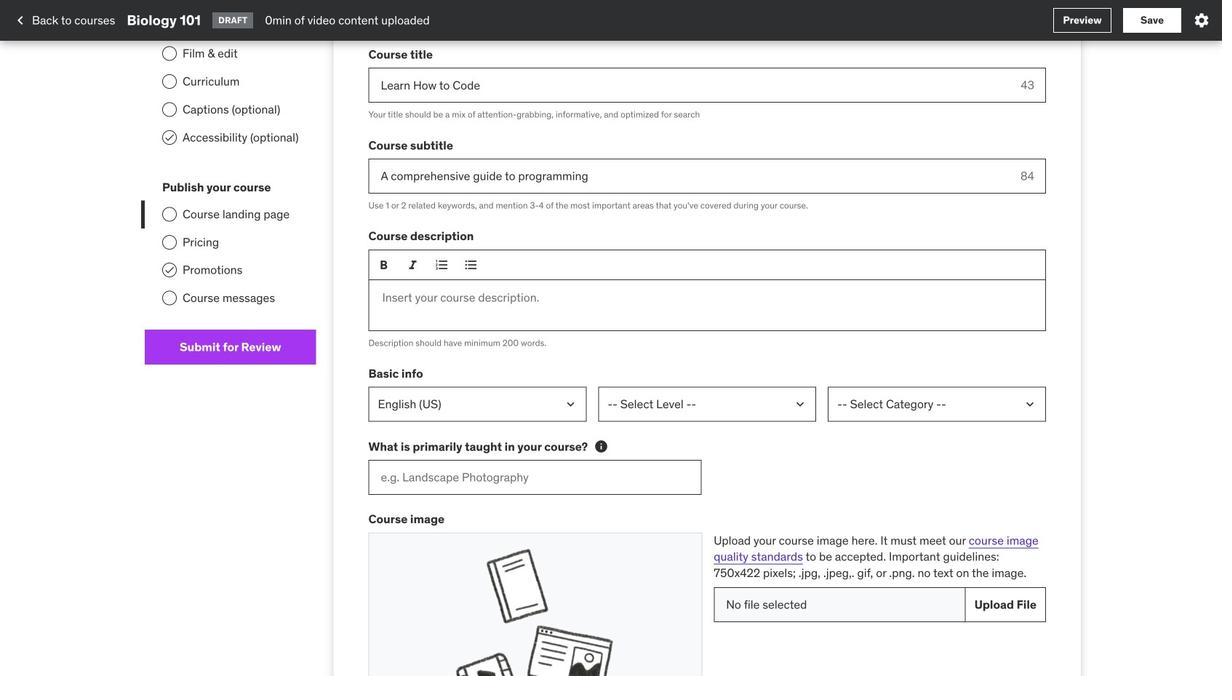Task type: vqa. For each thing, say whether or not it's contained in the screenshot.
4.5 to the right
no



Task type: locate. For each thing, give the bounding box(es) containing it.
incomplete image
[[162, 46, 177, 61], [162, 74, 177, 89], [162, 102, 177, 117], [162, 207, 177, 222], [162, 235, 177, 249], [162, 291, 177, 305]]

e.g. Landscape Photography text field
[[369, 460, 702, 495]]

italic image
[[406, 258, 420, 272]]

4 incomplete image from the top
[[162, 207, 177, 222]]

2 completed image from the top
[[164, 264, 175, 276]]

completed element
[[162, 130, 177, 145], [162, 263, 177, 277]]

Insert your course subtitle. text field
[[369, 159, 1009, 194]]

1 vertical spatial completed image
[[164, 264, 175, 276]]

1 vertical spatial completed element
[[162, 263, 177, 277]]

1 completed image from the top
[[164, 132, 175, 143]]

completed image for second completed element from the top of the page
[[164, 264, 175, 276]]

completed image
[[164, 132, 175, 143], [164, 264, 175, 276]]

Insert your course description. text field
[[369, 280, 1047, 331]]

medium image
[[12, 12, 29, 29]]

completed image for 1st completed element from the top
[[164, 132, 175, 143]]

0 vertical spatial completed image
[[164, 132, 175, 143]]

0 vertical spatial completed element
[[162, 130, 177, 145]]

course settings image
[[1194, 12, 1211, 29]]

6 incomplete image from the top
[[162, 291, 177, 305]]



Task type: describe. For each thing, give the bounding box(es) containing it.
2 incomplete image from the top
[[162, 74, 177, 89]]

numbers image
[[435, 258, 449, 272]]

1 completed element from the top
[[162, 130, 177, 145]]

2 completed element from the top
[[162, 263, 177, 277]]

bullets image
[[464, 258, 479, 272]]

bold image
[[377, 258, 391, 272]]

1 incomplete image from the top
[[162, 46, 177, 61]]

get info image
[[594, 439, 609, 454]]

5 incomplete image from the top
[[162, 235, 177, 249]]

3 incomplete image from the top
[[162, 102, 177, 117]]

Insert your course title. text field
[[369, 68, 1010, 103]]



